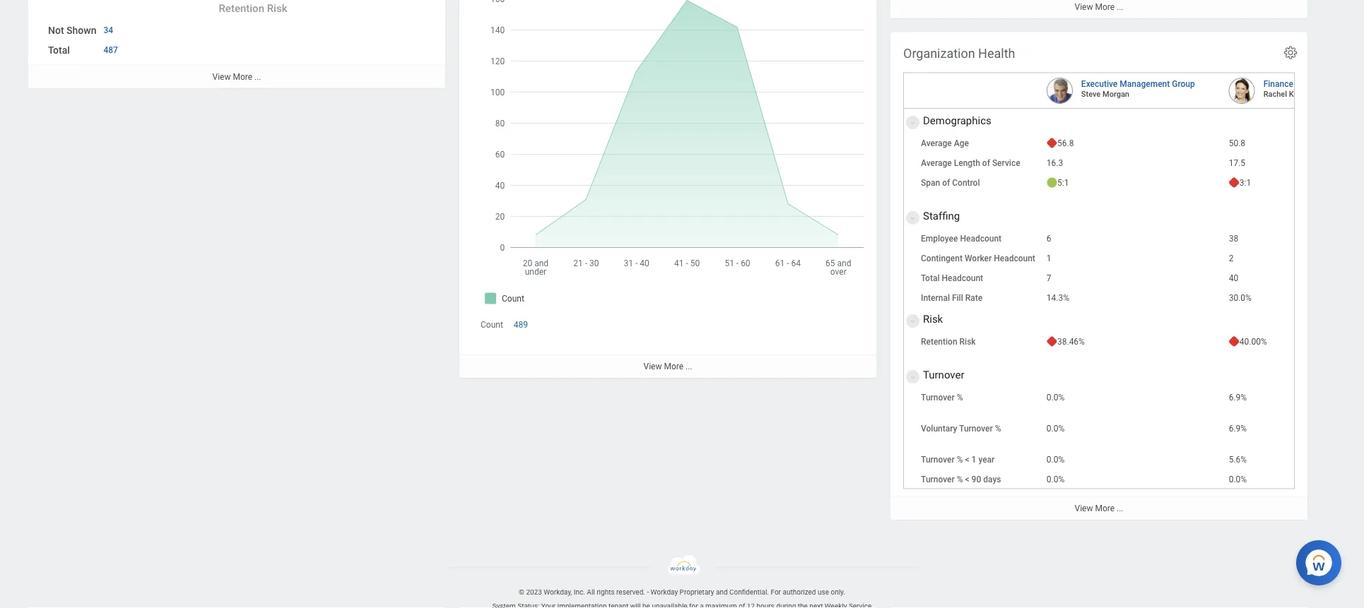 Task type: locate. For each thing, give the bounding box(es) containing it.
< for 1
[[966, 455, 970, 465]]

turnover for turnover % < 1 year
[[922, 455, 955, 465]]

finance & administration link
[[1264, 76, 1360, 89]]

collapse image left demographics
[[907, 115, 916, 132]]

17.5
[[1230, 159, 1246, 168]]

service
[[993, 159, 1021, 168]]

turnover % < 90 days
[[922, 475, 1002, 485]]

14.3%
[[1047, 294, 1070, 303]]

2 6.9% from the top
[[1230, 424, 1248, 434]]

turnover % < 1 year
[[922, 455, 995, 465]]

organization
[[904, 46, 976, 61]]

turnover up turnover % < 90 days
[[922, 455, 955, 465]]

0 vertical spatial risk
[[267, 2, 287, 15]]

1 horizontal spatial retention
[[922, 337, 958, 347]]

administration
[[1304, 79, 1360, 89]]

collapse image
[[907, 115, 916, 132], [907, 210, 916, 227], [907, 369, 916, 386]]

view inside loss impact by retention "element"
[[213, 72, 231, 82]]

headcount up fill
[[942, 274, 984, 284]]

0 vertical spatial total
[[48, 45, 70, 56]]

workday,
[[544, 589, 572, 598]]

1 collapse image from the top
[[907, 115, 916, 132]]

30.0%
[[1230, 294, 1252, 303]]

0 horizontal spatial retention risk
[[219, 2, 287, 15]]

0 vertical spatial retention
[[219, 2, 265, 15]]

collapse image for staffing
[[907, 210, 916, 227]]

collapse image
[[907, 313, 916, 330]]

more
[[1096, 2, 1115, 12], [233, 72, 253, 82], [664, 362, 684, 372], [1096, 504, 1115, 514]]

organization health
[[904, 46, 1016, 61]]

% up voluntary turnover %
[[957, 393, 964, 403]]

1 average from the top
[[922, 139, 953, 149]]

< left year
[[966, 455, 970, 465]]

retention
[[219, 2, 265, 15], [922, 337, 958, 347]]

length
[[955, 159, 981, 168]]

internal
[[922, 294, 951, 303]]

span
[[922, 178, 941, 188]]

0 vertical spatial retention risk
[[219, 2, 287, 15]]

finance
[[1264, 79, 1294, 89]]

only.
[[831, 589, 846, 598]]

1 vertical spatial collapse image
[[907, 210, 916, 227]]

© 2023 workday, inc. all rights reserved. - workday proprietary and confidential. for authorized use only.
[[519, 589, 846, 598]]

%
[[957, 393, 964, 403], [996, 424, 1002, 434], [957, 455, 964, 465], [957, 475, 964, 485]]

38.46%
[[1058, 337, 1086, 347]]

6.9%
[[1230, 393, 1248, 403], [1230, 424, 1248, 434]]

1 horizontal spatial retention risk
[[922, 337, 976, 347]]

total inside organization health element
[[922, 274, 940, 284]]

6.9% for voluntary turnover %
[[1230, 424, 1248, 434]]

average
[[922, 139, 953, 149], [922, 159, 953, 168]]

1 vertical spatial retention risk
[[922, 337, 976, 347]]

% for turnover %
[[957, 393, 964, 403]]

turnover
[[924, 369, 965, 382], [922, 393, 955, 403], [960, 424, 994, 434], [922, 455, 955, 465], [922, 475, 955, 485]]

total for total headcount
[[922, 274, 940, 284]]

of right span
[[943, 178, 951, 188]]

knight
[[1290, 90, 1312, 99]]

total headcount
[[922, 274, 984, 284]]

1 6.9% from the top
[[1230, 393, 1248, 403]]

staffing
[[924, 210, 961, 223]]

headcount for employee headcount
[[961, 234, 1002, 244]]

3 collapse image from the top
[[907, 369, 916, 386]]

2 vertical spatial collapse image
[[907, 369, 916, 386]]

demographics
[[924, 115, 992, 127]]

0 vertical spatial 1
[[1047, 254, 1052, 264]]

view
[[1075, 2, 1094, 12], [213, 72, 231, 82], [644, 362, 662, 372], [1075, 504, 1094, 514]]

collapse image down collapse icon
[[907, 369, 916, 386]]

health
[[979, 46, 1016, 61]]

0 horizontal spatial retention
[[219, 2, 265, 15]]

proprietary
[[680, 589, 715, 598]]

retention risk
[[219, 2, 287, 15], [922, 337, 976, 347]]

view inside are we at risk of an aging workforce? element
[[644, 362, 662, 372]]

2 collapse image from the top
[[907, 210, 916, 227]]

headcount right worker
[[995, 254, 1036, 264]]

6.9% for turnover %
[[1230, 393, 1248, 403]]

34 button
[[104, 25, 115, 36]]

< left 90
[[966, 475, 970, 485]]

1 down 6
[[1047, 254, 1052, 264]]

confidential.
[[730, 589, 769, 598]]

turnover up voluntary
[[922, 393, 955, 403]]

management
[[1120, 79, 1171, 89]]

6.9% up 5.6%
[[1230, 424, 1248, 434]]

1 vertical spatial risk
[[924, 313, 944, 326]]

view inside organization health element
[[1075, 504, 1094, 514]]

487 button
[[104, 44, 120, 56]]

0.0% for voluntary turnover %
[[1047, 424, 1065, 434]]

view more ...
[[1075, 2, 1124, 12], [213, 72, 261, 82], [644, 362, 693, 372], [1075, 504, 1124, 514]]

1 vertical spatial retention
[[922, 337, 958, 347]]

collapse image left staffing
[[907, 210, 916, 227]]

control
[[953, 178, 981, 188]]

% for turnover % < 1 year
[[957, 455, 964, 465]]

voluntary
[[922, 424, 958, 434]]

total inside loss impact by retention "element"
[[48, 45, 70, 56]]

count
[[481, 320, 503, 330]]

of
[[983, 159, 991, 168], [943, 178, 951, 188]]

1
[[1047, 254, 1052, 264], [972, 455, 977, 465]]

headcount
[[961, 234, 1002, 244], [995, 254, 1036, 264], [942, 274, 984, 284]]

group
[[1173, 79, 1196, 89]]

turnover up year
[[960, 424, 994, 434]]

average up span
[[922, 159, 953, 168]]

40
[[1230, 274, 1239, 284]]

0 vertical spatial <
[[966, 455, 970, 465]]

morgan
[[1103, 90, 1130, 99]]

0 vertical spatial 6.9%
[[1230, 393, 1248, 403]]

2 vertical spatial headcount
[[942, 274, 984, 284]]

average left age
[[922, 139, 953, 149]]

turnover up turnover %
[[924, 369, 965, 382]]

view more ... inside are we at risk of an aging workforce? element
[[644, 362, 693, 372]]

...
[[1117, 2, 1124, 12], [255, 72, 261, 82], [686, 362, 693, 372], [1117, 504, 1124, 514]]

1 vertical spatial total
[[922, 274, 940, 284]]

1 horizontal spatial total
[[922, 274, 940, 284]]

1 vertical spatial of
[[943, 178, 951, 188]]

1 vertical spatial <
[[966, 475, 970, 485]]

2 vertical spatial risk
[[960, 337, 976, 347]]

0 horizontal spatial 1
[[972, 455, 977, 465]]

steve
[[1082, 90, 1101, 99]]

age
[[955, 139, 970, 149]]

total down not
[[48, 45, 70, 56]]

employee
[[922, 234, 959, 244]]

workday
[[651, 589, 678, 598]]

turnover %
[[922, 393, 964, 403]]

1 horizontal spatial 1
[[1047, 254, 1052, 264]]

1 vertical spatial average
[[922, 159, 953, 168]]

1 horizontal spatial of
[[983, 159, 991, 168]]

average for average age
[[922, 139, 953, 149]]

50.8
[[1230, 139, 1246, 149]]

retention inside organization health element
[[922, 337, 958, 347]]

turnover for turnover % < 90 days
[[922, 475, 955, 485]]

more inside loss impact by retention "element"
[[233, 72, 253, 82]]

489
[[514, 320, 528, 330]]

0 vertical spatial average
[[922, 139, 953, 149]]

0 vertical spatial headcount
[[961, 234, 1002, 244]]

headcount up worker
[[961, 234, 1002, 244]]

% up turnover % < 90 days
[[957, 455, 964, 465]]

are we at risk of an aging workforce? element
[[460, 0, 877, 379]]

0 horizontal spatial total
[[48, 45, 70, 56]]

total up internal
[[922, 274, 940, 284]]

2 average from the top
[[922, 159, 953, 168]]

©
[[519, 589, 525, 598]]

executive management group link
[[1082, 76, 1196, 89]]

1 vertical spatial 6.9%
[[1230, 424, 1248, 434]]

<
[[966, 455, 970, 465], [966, 475, 970, 485]]

organization health element
[[891, 33, 1365, 521]]

1 left year
[[972, 455, 977, 465]]

view more ... link
[[891, 0, 1308, 19], [28, 65, 446, 88], [460, 355, 877, 379], [891, 497, 1308, 521]]

rachel
[[1264, 90, 1288, 99]]

6.9% down 40.00% on the bottom of page
[[1230, 393, 1248, 403]]

0 vertical spatial collapse image
[[907, 115, 916, 132]]

configure organization health image
[[1284, 45, 1299, 61]]

2 < from the top
[[966, 475, 970, 485]]

0 vertical spatial of
[[983, 159, 991, 168]]

more inside organization health element
[[1096, 504, 1115, 514]]

authorized
[[783, 589, 817, 598]]

2023
[[526, 589, 542, 598]]

% left 90
[[957, 475, 964, 485]]

all
[[587, 589, 595, 598]]

of right "length" at the top of the page
[[983, 159, 991, 168]]

turnover down turnover % < 1 year
[[922, 475, 955, 485]]

0.0% for turnover % < 90 days
[[1047, 475, 1065, 485]]

1 horizontal spatial risk
[[924, 313, 944, 326]]

0 horizontal spatial risk
[[267, 2, 287, 15]]

1 < from the top
[[966, 455, 970, 465]]

risk inside loss impact by retention "element"
[[267, 2, 287, 15]]

0.0%
[[1047, 393, 1065, 403], [1047, 424, 1065, 434], [1047, 455, 1065, 465], [1047, 475, 1065, 485], [1230, 475, 1248, 485]]



Task type: describe. For each thing, give the bounding box(es) containing it.
2 horizontal spatial risk
[[960, 337, 976, 347]]

use
[[818, 589, 830, 598]]

collapse image for demographics
[[907, 115, 916, 132]]

retention risk inside loss impact by retention "element"
[[219, 2, 287, 15]]

more inside are we at risk of an aging workforce? element
[[664, 362, 684, 372]]

retention risk inside organization health element
[[922, 337, 976, 347]]

% for turnover % < 90 days
[[957, 475, 964, 485]]

retention inside "element"
[[219, 2, 265, 15]]

rights
[[597, 589, 615, 598]]

0 horizontal spatial of
[[943, 178, 951, 188]]

average age
[[922, 139, 970, 149]]

total for total
[[48, 45, 70, 56]]

... inside loss impact by retention "element"
[[255, 72, 261, 82]]

© 2023 workday, inc. all rights reserved. - workday proprietary and confidential. for authorized use only. footer
[[0, 556, 1365, 609]]

3:1
[[1240, 178, 1252, 188]]

view more ... inside organization health element
[[1075, 504, 1124, 514]]

inc.
[[574, 589, 586, 598]]

rate
[[966, 294, 983, 303]]

worker
[[965, 254, 992, 264]]

collapse image for turnover
[[907, 369, 916, 386]]

6
[[1047, 234, 1052, 244]]

34
[[104, 26, 113, 35]]

not
[[48, 25, 64, 37]]

average length of service
[[922, 159, 1021, 168]]

turnover for turnover
[[924, 369, 965, 382]]

0.0% for turnover % < 1 year
[[1047, 455, 1065, 465]]

... inside are we at risk of an aging workforce? element
[[686, 362, 693, 372]]

employee headcount
[[922, 234, 1002, 244]]

turnover for turnover %
[[922, 393, 955, 403]]

contingent
[[922, 254, 963, 264]]

40.00%
[[1240, 337, 1268, 347]]

1 vertical spatial headcount
[[995, 254, 1036, 264]]

-
[[647, 589, 649, 598]]

16.3
[[1047, 159, 1064, 168]]

< for 90
[[966, 475, 970, 485]]

% up days
[[996, 424, 1002, 434]]

headcount for total headcount
[[942, 274, 984, 284]]

1 vertical spatial 1
[[972, 455, 977, 465]]

loss impact by retention element
[[28, 0, 446, 88]]

489 button
[[514, 320, 530, 331]]

average for average length of service
[[922, 159, 953, 168]]

finance & administration rachel knight
[[1264, 79, 1360, 99]]

year
[[979, 455, 995, 465]]

internal fill rate
[[922, 294, 983, 303]]

view more ... inside loss impact by retention "element"
[[213, 72, 261, 82]]

and
[[716, 589, 728, 598]]

steve morgan
[[1082, 90, 1130, 99]]

38
[[1230, 234, 1239, 244]]

5:1
[[1058, 178, 1070, 188]]

executive
[[1082, 79, 1118, 89]]

for
[[771, 589, 781, 598]]

voluntary turnover %
[[922, 424, 1002, 434]]

executive management group
[[1082, 79, 1196, 89]]

shown
[[67, 25, 96, 37]]

... inside organization health element
[[1117, 504, 1124, 514]]

5.6%
[[1230, 455, 1248, 465]]

fill
[[953, 294, 964, 303]]

reserved.
[[617, 589, 646, 598]]

contingent worker headcount
[[922, 254, 1036, 264]]

not shown 34
[[48, 25, 113, 37]]

90
[[972, 475, 982, 485]]

span of control
[[922, 178, 981, 188]]

487
[[104, 45, 118, 55]]

&
[[1296, 79, 1302, 89]]

7
[[1047, 274, 1052, 284]]

56.8
[[1058, 139, 1075, 149]]

days
[[984, 475, 1002, 485]]

0.0% for turnover %
[[1047, 393, 1065, 403]]

2
[[1230, 254, 1234, 264]]



Task type: vqa. For each thing, say whether or not it's contained in the screenshot.


